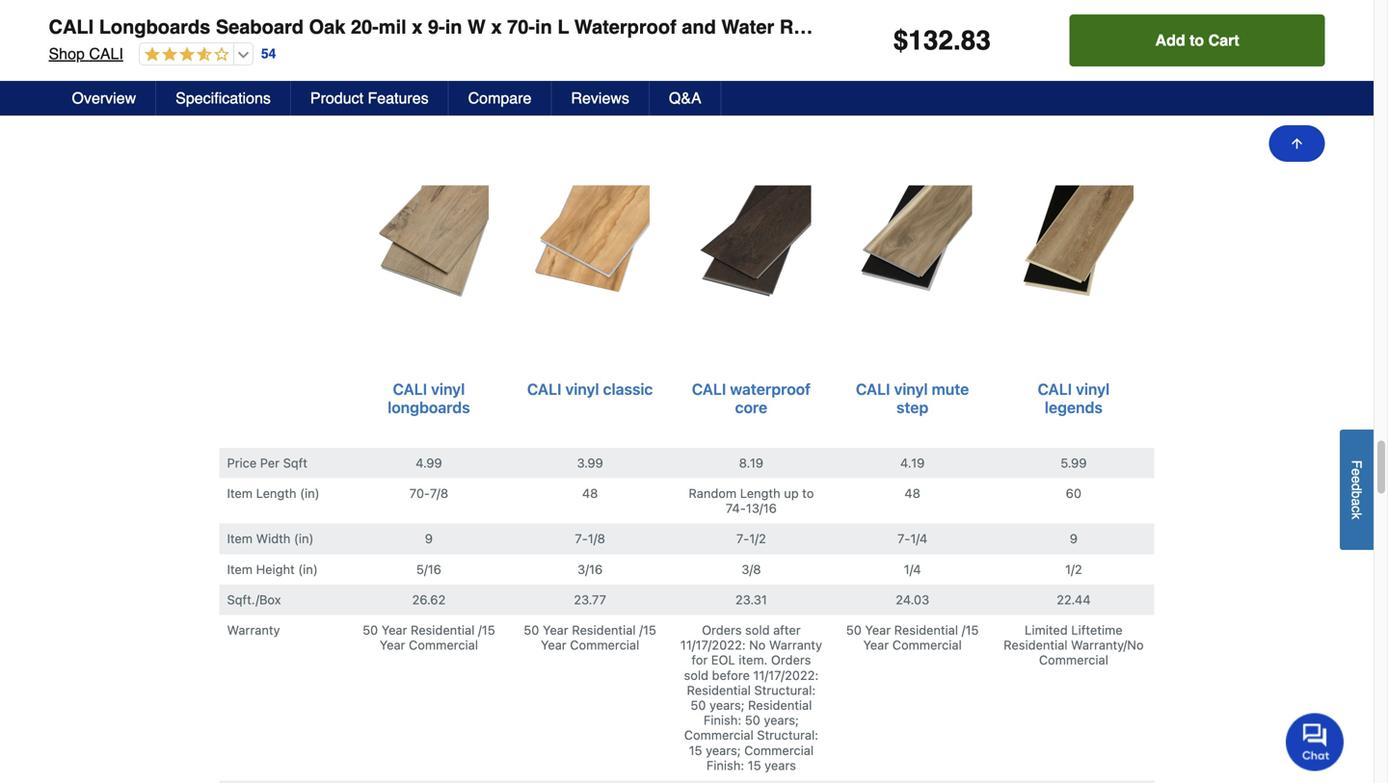 Task type: locate. For each thing, give the bounding box(es) containing it.
product features
[[310, 89, 429, 107]]

in
[[445, 16, 462, 38], [535, 16, 552, 38]]

waterproof
[[574, 16, 677, 38]]

54
[[261, 46, 276, 61]]

oak
[[309, 16, 346, 38]]

0 horizontal spatial x
[[412, 16, 423, 38]]

e up b
[[1349, 476, 1365, 484]]

longboards
[[99, 16, 210, 38]]

resistant
[[780, 16, 867, 38]]

k
[[1349, 513, 1365, 520]]

f e e d b a c k
[[1349, 461, 1365, 520]]

e
[[1349, 469, 1365, 476], [1349, 476, 1365, 484]]

chat invite button image
[[1286, 713, 1345, 772]]

ft/
[[1336, 16, 1354, 38]]

x
[[412, 16, 423, 38], [491, 16, 502, 38]]

e up the d
[[1349, 469, 1365, 476]]

specifications button
[[156, 81, 291, 116]]

luxury
[[987, 16, 1051, 38]]

compare button
[[449, 81, 552, 116]]

cali right shop
[[89, 45, 123, 63]]

1 horizontal spatial in
[[535, 16, 552, 38]]

add
[[1156, 31, 1186, 49]]

a
[[1349, 499, 1365, 506]]

product
[[310, 89, 364, 107]]

seaboard
[[216, 16, 304, 38]]

x left 9-
[[412, 16, 423, 38]]

and
[[682, 16, 716, 38]]

2 e from the top
[[1349, 476, 1365, 484]]

1 horizontal spatial x
[[491, 16, 502, 38]]

add to cart button
[[1070, 14, 1325, 67]]

132
[[909, 25, 954, 56]]

d
[[1349, 484, 1365, 491]]

.
[[954, 25, 961, 56]]

shop
[[49, 45, 85, 63]]

shop cali
[[49, 45, 123, 63]]

l
[[558, 16, 569, 38]]

x right w
[[491, 16, 502, 38]]

in left w
[[445, 16, 462, 38]]

0 horizontal spatial in
[[445, 16, 462, 38]]

(26.62-
[[1247, 16, 1308, 38]]

reviews
[[571, 89, 630, 107]]

overview button
[[53, 81, 156, 116]]

c
[[1349, 506, 1365, 513]]

flooring
[[1164, 16, 1241, 38]]

$
[[894, 25, 909, 56]]

plank
[[1107, 16, 1159, 38]]

vinyl
[[1056, 16, 1102, 38]]

cali longboards seaboard oak 20-mil x 9-in w x 70-in l waterproof and water resistant interlocking luxury vinyl plank flooring (26.62-sq ft/ car
[[49, 16, 1389, 38]]

in left l
[[535, 16, 552, 38]]

1 vertical spatial cali
[[89, 45, 123, 63]]

arrow up image
[[1290, 136, 1305, 151]]

cali up shop
[[49, 16, 94, 38]]

cali
[[49, 16, 94, 38], [89, 45, 123, 63]]

to
[[1190, 31, 1205, 49]]



Task type: describe. For each thing, give the bounding box(es) containing it.
70-
[[507, 16, 535, 38]]

features
[[368, 89, 429, 107]]

mil
[[379, 16, 407, 38]]

interlocking
[[872, 16, 981, 38]]

w
[[468, 16, 486, 38]]

9-
[[428, 16, 445, 38]]

cart
[[1209, 31, 1240, 49]]

2 x from the left
[[491, 16, 502, 38]]

2 in from the left
[[535, 16, 552, 38]]

water
[[722, 16, 775, 38]]

20-
[[351, 16, 379, 38]]

1 x from the left
[[412, 16, 423, 38]]

add to cart
[[1156, 31, 1240, 49]]

f e e d b a c k button
[[1340, 430, 1374, 550]]

b
[[1349, 491, 1365, 499]]

f
[[1349, 461, 1365, 469]]

overview
[[72, 89, 136, 107]]

q&a
[[669, 89, 702, 107]]

car
[[1359, 16, 1389, 38]]

product features button
[[291, 81, 449, 116]]

0 vertical spatial cali
[[49, 16, 94, 38]]

reviews button
[[552, 81, 650, 116]]

3.6 stars image
[[140, 46, 229, 64]]

compare
[[468, 89, 532, 107]]

q&a button
[[650, 81, 722, 116]]

$ 132 . 83
[[894, 25, 991, 56]]

83
[[961, 25, 991, 56]]

specifications
[[176, 89, 271, 107]]

1 in from the left
[[445, 16, 462, 38]]

sq
[[1308, 16, 1330, 38]]

1 e from the top
[[1349, 469, 1365, 476]]



Task type: vqa. For each thing, say whether or not it's contained in the screenshot.
5 stars IMAGE
no



